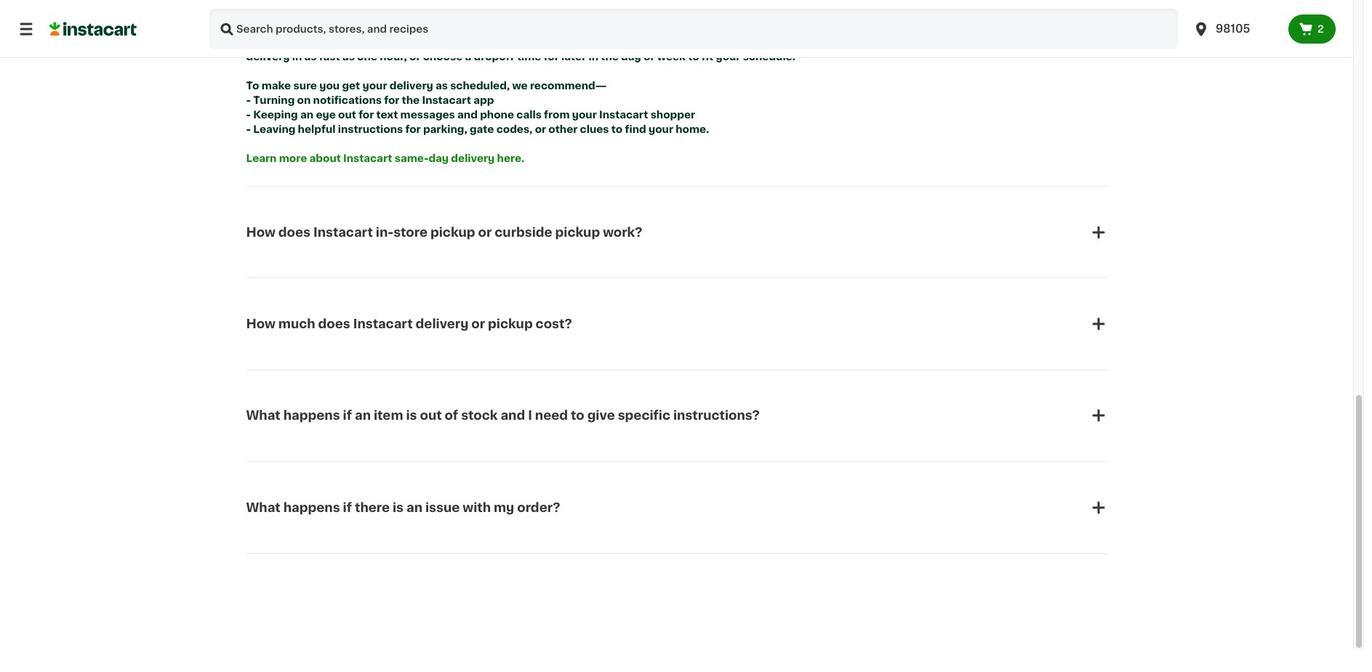 Task type: describe. For each thing, give the bounding box(es) containing it.
scheduled,
[[450, 81, 510, 91]]

work?
[[603, 227, 642, 238]]

0 horizontal spatial pickup
[[430, 227, 475, 238]]

and inside to make sure you get your delivery as scheduled, we recommend— - turning on notifications for the instacart app - keeping an eye out for text messages and phone calls from your instacart shopper - leaving helpful instructions for parking, gate codes, or other clues to find your home.
[[457, 110, 478, 120]]

1 vertical spatial about
[[309, 153, 341, 163]]

Search field
[[209, 9, 1178, 49]]

2
[[1318, 24, 1324, 34]]

as inside to make sure you get your delivery as scheduled, we recommend— - turning on notifications for the instacart app - keeping an eye out for text messages and phone calls from your instacart shopper - leaving helpful instructions for parking, gate codes, or other clues to find your home.
[[436, 81, 448, 91]]

if for an
[[343, 410, 352, 422]]

and inside dropdown button
[[501, 410, 525, 422]]

phone
[[480, 110, 514, 120]]

would
[[582, 37, 615, 47]]

make
[[262, 81, 291, 91]]

instructions?
[[673, 410, 760, 422]]

messages
[[400, 110, 455, 120]]

1 can from the left
[[464, 37, 484, 47]]

order?
[[517, 502, 560, 514]]

fast
[[319, 51, 340, 62]]

2 button
[[1289, 15, 1336, 44]]

3 - from the top
[[246, 124, 251, 134]]

1 98105 button from the left
[[1184, 9, 1289, 49]]

delivery inside the best part about instacart is that you can choose when you would like to schedule your delivery. you can get same-day delivery in as fast as one hour, or choose a dropoff time for later in the day or week to fit your schedule.
[[246, 51, 290, 62]]

with
[[463, 502, 491, 514]]

2 horizontal spatial pickup
[[555, 227, 600, 238]]

give
[[587, 410, 615, 422]]

instructions
[[338, 124, 403, 134]]

out inside to make sure you get your delivery as scheduled, we recommend— - turning on notifications for the instacart app - keeping an eye out for text messages and phone calls from your instacart shopper - leaving helpful instructions for parking, gate codes, or other clues to find your home.
[[338, 110, 356, 120]]

0 horizontal spatial day
[[429, 153, 449, 163]]

your down shopper
[[649, 124, 673, 134]]

2 98105 button from the left
[[1193, 9, 1280, 49]]

my
[[494, 502, 514, 514]]

for up instructions
[[359, 110, 374, 120]]

codes,
[[496, 124, 533, 134]]

0 vertical spatial choose
[[486, 37, 526, 47]]

shopper
[[651, 110, 695, 120]]

98105
[[1216, 23, 1250, 34]]

app
[[474, 95, 494, 105]]

later
[[561, 51, 586, 62]]

helpful
[[298, 124, 336, 134]]

to
[[246, 81, 259, 91]]

part
[[295, 37, 318, 47]]

get inside to make sure you get your delivery as scheduled, we recommend— - turning on notifications for the instacart app - keeping an eye out for text messages and phone calls from your instacart shopper - leaving helpful instructions for parking, gate codes, or other clues to find your home.
[[342, 81, 360, 91]]

1 vertical spatial choose
[[423, 51, 463, 62]]

is inside 'dropdown button'
[[393, 502, 404, 514]]

issue
[[425, 502, 460, 514]]

1 horizontal spatial as
[[342, 51, 355, 62]]

cost?
[[536, 318, 572, 330]]

how does instacart in-store pickup or curbside pickup work?
[[246, 227, 642, 238]]

to left fit
[[688, 51, 699, 62]]

week
[[657, 51, 686, 62]]

an inside the what happens if there is an issue with my order? 'dropdown button'
[[407, 502, 423, 514]]

store
[[394, 227, 428, 238]]

curbside
[[495, 227, 552, 238]]

how much does instacart delivery or pickup cost? button
[[246, 298, 1107, 350]]

to inside what happens if an item is out of stock and i need to give specific instructions? dropdown button
[[571, 410, 584, 422]]

happens for there
[[283, 502, 340, 514]]

home.
[[676, 124, 709, 134]]

there
[[355, 502, 390, 514]]

learn more about instacart same-day delivery here. link
[[246, 153, 524, 163]]

how much does instacart delivery or pickup cost?
[[246, 318, 572, 330]]

that
[[417, 37, 439, 47]]

0 horizontal spatial as
[[304, 51, 317, 62]]

i
[[528, 410, 532, 422]]

1 - from the top
[[246, 95, 251, 105]]

the inside the best part about instacart is that you can choose when you would like to schedule your delivery. you can get same-day delivery in as fast as one hour, or choose a dropoff time for later in the day or week to fit your schedule.
[[601, 51, 619, 62]]

about inside the best part about instacart is that you can choose when you would like to schedule your delivery. you can get same-day delivery in as fast as one hour, or choose a dropoff time for later in the day or week to fit your schedule.
[[320, 37, 352, 47]]

text
[[376, 110, 398, 120]]

happens for an
[[283, 410, 340, 422]]

for up text
[[384, 95, 399, 105]]

notifications
[[313, 95, 382, 105]]

on
[[297, 95, 311, 105]]

what happens if an item is out of stock and i need to give specific instructions?
[[246, 410, 760, 422]]

to make sure you get your delivery as scheduled, we recommend— - turning on notifications for the instacart app - keeping an eye out for text messages and phone calls from your instacart shopper - leaving helpful instructions for parking, gate codes, or other clues to find your home.
[[246, 81, 709, 134]]

the best part about instacart is that you can choose when you would like to schedule your delivery. you can get same-day delivery in as fast as one hour, or choose a dropoff time for later in the day or week to fit your schedule.
[[246, 37, 902, 62]]

how does instacart in-store pickup or curbside pickup work? button
[[246, 206, 1107, 259]]

your down 'one'
[[362, 81, 387, 91]]

get inside the best part about instacart is that you can choose when you would like to schedule your delivery. you can get same-day delivery in as fast as one hour, or choose a dropoff time for later in the day or week to fit your schedule.
[[825, 37, 843, 47]]

an inside to make sure you get your delivery as scheduled, we recommend— - turning on notifications for the instacart app - keeping an eye out for text messages and phone calls from your instacart shopper - leaving helpful instructions for parking, gate codes, or other clues to find your home.
[[300, 110, 314, 120]]

0 vertical spatial does
[[278, 227, 311, 238]]

schedule
[[652, 37, 702, 47]]

if for there
[[343, 502, 352, 514]]

1 horizontal spatial you
[[441, 37, 461, 47]]

stock
[[461, 410, 498, 422]]

when
[[528, 37, 557, 47]]

the inside to make sure you get your delivery as scheduled, we recommend— - turning on notifications for the instacart app - keeping an eye out for text messages and phone calls from your instacart shopper - leaving helpful instructions for parking, gate codes, or other clues to find your home.
[[402, 95, 420, 105]]

the
[[246, 37, 266, 47]]

1 horizontal spatial pickup
[[488, 318, 533, 330]]

best
[[269, 37, 293, 47]]



Task type: vqa. For each thing, say whether or not it's contained in the screenshot.
work?
yes



Task type: locate. For each thing, give the bounding box(es) containing it.
need
[[535, 410, 568, 422]]

is for item
[[406, 410, 417, 422]]

if
[[343, 410, 352, 422], [343, 502, 352, 514]]

about down helpful in the top of the page
[[309, 153, 341, 163]]

in down part
[[292, 51, 302, 62]]

specific
[[618, 410, 670, 422]]

- down to on the top left of the page
[[246, 95, 251, 105]]

0 vertical spatial and
[[457, 110, 478, 120]]

what happens if an item is out of stock and i need to give specific instructions? button
[[246, 390, 1107, 442]]

to inside to make sure you get your delivery as scheduled, we recommend— - turning on notifications for the instacart app - keeping an eye out for text messages and phone calls from your instacart shopper - leaving helpful instructions for parking, gate codes, or other clues to find your home.
[[611, 124, 623, 134]]

1 vertical spatial happens
[[283, 502, 340, 514]]

your right fit
[[716, 51, 741, 62]]

choose
[[486, 37, 526, 47], [423, 51, 463, 62]]

an left issue
[[407, 502, 423, 514]]

your
[[704, 37, 729, 47], [716, 51, 741, 62], [362, 81, 387, 91], [572, 110, 597, 120], [649, 124, 673, 134]]

1 horizontal spatial can
[[803, 37, 822, 47]]

1 how from the top
[[246, 227, 276, 238]]

an inside what happens if an item is out of stock and i need to give specific instructions? dropdown button
[[355, 410, 371, 422]]

calls
[[517, 110, 542, 120]]

pickup right "store"
[[430, 227, 475, 238]]

0 horizontal spatial does
[[278, 227, 311, 238]]

if left item
[[343, 410, 352, 422]]

happens inside what happens if an item is out of stock and i need to give specific instructions? dropdown button
[[283, 410, 340, 422]]

1 vertical spatial same-
[[395, 153, 429, 163]]

1 horizontal spatial out
[[420, 410, 442, 422]]

much
[[278, 318, 315, 330]]

in down would
[[589, 51, 598, 62]]

same- right you
[[845, 37, 879, 47]]

does
[[278, 227, 311, 238], [318, 318, 350, 330]]

to right like
[[639, 37, 650, 47]]

0 horizontal spatial in
[[292, 51, 302, 62]]

sure
[[293, 81, 317, 91]]

like
[[617, 37, 636, 47]]

- left 'keeping'
[[246, 110, 251, 120]]

98105 button
[[1184, 9, 1289, 49], [1193, 9, 1280, 49]]

0 horizontal spatial choose
[[423, 51, 463, 62]]

if inside what happens if an item is out of stock and i need to give specific instructions? dropdown button
[[343, 410, 352, 422]]

delivery inside dropdown button
[[416, 318, 469, 330]]

2 if from the top
[[343, 502, 352, 514]]

what for what happens if there is an issue with my order?
[[246, 502, 281, 514]]

1 vertical spatial does
[[318, 318, 350, 330]]

recommend—
[[530, 81, 607, 91]]

same- down 'parking,'
[[395, 153, 429, 163]]

one
[[357, 51, 377, 62]]

your up fit
[[704, 37, 729, 47]]

same-
[[845, 37, 879, 47], [395, 153, 429, 163]]

1 in from the left
[[292, 51, 302, 62]]

what happens if there is an issue with my order?
[[246, 502, 560, 514]]

2 horizontal spatial day
[[879, 37, 899, 47]]

as left 'one'
[[342, 51, 355, 62]]

other
[[549, 124, 578, 134]]

the up messages
[[402, 95, 420, 105]]

you right that
[[441, 37, 461, 47]]

0 horizontal spatial out
[[338, 110, 356, 120]]

what
[[246, 410, 281, 422], [246, 502, 281, 514]]

2 happens from the top
[[283, 502, 340, 514]]

more
[[279, 153, 307, 163]]

about up fast
[[320, 37, 352, 47]]

how for how much does instacart delivery or pickup cost?
[[246, 318, 276, 330]]

day
[[879, 37, 899, 47], [621, 51, 641, 62], [429, 153, 449, 163]]

1 horizontal spatial does
[[318, 318, 350, 330]]

how for how does instacart in-store pickup or curbside pickup work?
[[246, 227, 276, 238]]

is left that
[[405, 37, 414, 47]]

0 vertical spatial an
[[300, 110, 314, 120]]

to
[[639, 37, 650, 47], [688, 51, 699, 62], [611, 124, 623, 134], [571, 410, 584, 422]]

1 vertical spatial what
[[246, 502, 281, 514]]

None search field
[[209, 9, 1178, 49]]

can up a
[[464, 37, 484, 47]]

0 vertical spatial same-
[[845, 37, 879, 47]]

or inside to make sure you get your delivery as scheduled, we recommend— - turning on notifications for the instacart app - keeping an eye out for text messages and phone calls from your instacart shopper - leaving helpful instructions for parking, gate codes, or other clues to find your home.
[[535, 124, 546, 134]]

1 vertical spatial the
[[402, 95, 420, 105]]

1 horizontal spatial day
[[621, 51, 641, 62]]

2 horizontal spatial you
[[560, 37, 580, 47]]

your up clues
[[572, 110, 597, 120]]

you
[[780, 37, 800, 47]]

0 horizontal spatial same-
[[395, 153, 429, 163]]

0 horizontal spatial the
[[402, 95, 420, 105]]

time
[[517, 51, 541, 62]]

here.
[[497, 153, 524, 163]]

gate
[[470, 124, 494, 134]]

of
[[445, 410, 458, 422]]

an down on on the top left of page
[[300, 110, 314, 120]]

you up later
[[560, 37, 580, 47]]

can
[[464, 37, 484, 47], [803, 37, 822, 47]]

and
[[457, 110, 478, 120], [501, 410, 525, 422]]

as
[[304, 51, 317, 62], [342, 51, 355, 62], [436, 81, 448, 91]]

- left leaving
[[246, 124, 251, 134]]

2 - from the top
[[246, 110, 251, 120]]

what inside 'dropdown button'
[[246, 502, 281, 514]]

find
[[625, 124, 646, 134]]

1 horizontal spatial in
[[589, 51, 598, 62]]

keeping
[[253, 110, 298, 120]]

if inside the what happens if there is an issue with my order? 'dropdown button'
[[343, 502, 352, 514]]

an
[[300, 110, 314, 120], [355, 410, 371, 422], [407, 502, 423, 514]]

0 vertical spatial if
[[343, 410, 352, 422]]

is inside the best part about instacart is that you can choose when you would like to schedule your delivery. you can get same-day delivery in as fast as one hour, or choose a dropoff time for later in the day or week to fit your schedule.
[[405, 37, 414, 47]]

out inside dropdown button
[[420, 410, 442, 422]]

0 vertical spatial out
[[338, 110, 356, 120]]

same- inside the best part about instacart is that you can choose when you would like to schedule your delivery. you can get same-day delivery in as fast as one hour, or choose a dropoff time for later in the day or week to fit your schedule.
[[845, 37, 879, 47]]

1 horizontal spatial an
[[355, 410, 371, 422]]

2 how from the top
[[246, 318, 276, 330]]

instacart
[[354, 37, 403, 47], [422, 95, 471, 105], [599, 110, 648, 120], [343, 153, 392, 163], [313, 227, 373, 238], [353, 318, 413, 330]]

choose up dropoff
[[486, 37, 526, 47]]

happens inside the what happens if there is an issue with my order? 'dropdown button'
[[283, 502, 340, 514]]

delivery.
[[731, 37, 778, 47]]

from
[[544, 110, 570, 120]]

for
[[544, 51, 559, 62], [384, 95, 399, 105], [359, 110, 374, 120], [405, 124, 421, 134]]

you
[[441, 37, 461, 47], [560, 37, 580, 47], [319, 81, 340, 91]]

1 vertical spatial and
[[501, 410, 525, 422]]

1 happens from the top
[[283, 410, 340, 422]]

fit
[[702, 51, 714, 62]]

is inside dropdown button
[[406, 410, 417, 422]]

-
[[246, 95, 251, 105], [246, 110, 251, 120], [246, 124, 251, 134]]

as down part
[[304, 51, 317, 62]]

1 vertical spatial out
[[420, 410, 442, 422]]

2 vertical spatial is
[[393, 502, 404, 514]]

eye
[[316, 110, 336, 120]]

0 vertical spatial -
[[246, 95, 251, 105]]

for down when
[[544, 51, 559, 62]]

0 vertical spatial day
[[879, 37, 899, 47]]

delivery
[[246, 51, 290, 62], [390, 81, 433, 91], [451, 153, 495, 163], [416, 318, 469, 330]]

learn
[[246, 153, 277, 163]]

learn more about instacart same-day delivery here.
[[246, 153, 524, 163]]

2 what from the top
[[246, 502, 281, 514]]

1 vertical spatial -
[[246, 110, 251, 120]]

what inside dropdown button
[[246, 410, 281, 422]]

hour,
[[380, 51, 407, 62]]

1 vertical spatial day
[[621, 51, 641, 62]]

for down messages
[[405, 124, 421, 134]]

1 if from the top
[[343, 410, 352, 422]]

a
[[465, 51, 471, 62]]

item
[[374, 410, 403, 422]]

parking,
[[423, 124, 467, 134]]

1 horizontal spatial same-
[[845, 37, 879, 47]]

2 vertical spatial an
[[407, 502, 423, 514]]

1 vertical spatial get
[[342, 81, 360, 91]]

to left the find
[[611, 124, 623, 134]]

0 vertical spatial happens
[[283, 410, 340, 422]]

get
[[825, 37, 843, 47], [342, 81, 360, 91]]

0 vertical spatial about
[[320, 37, 352, 47]]

2 vertical spatial day
[[429, 153, 449, 163]]

clues
[[580, 124, 609, 134]]

is right the there
[[393, 502, 404, 514]]

delivery inside to make sure you get your delivery as scheduled, we recommend— - turning on notifications for the instacart app - keeping an eye out for text messages and phone calls from your instacart shopper - leaving helpful instructions for parking, gate codes, or other clues to find your home.
[[390, 81, 433, 91]]

1 vertical spatial is
[[406, 410, 417, 422]]

choose down that
[[423, 51, 463, 62]]

is
[[405, 37, 414, 47], [406, 410, 417, 422], [393, 502, 404, 514]]

the down would
[[601, 51, 619, 62]]

0 horizontal spatial an
[[300, 110, 314, 120]]

0 vertical spatial the
[[601, 51, 619, 62]]

and left 'i' on the left bottom of the page
[[501, 410, 525, 422]]

pickup left work? in the top left of the page
[[555, 227, 600, 238]]

get up notifications
[[342, 81, 360, 91]]

can right you
[[803, 37, 822, 47]]

an left item
[[355, 410, 371, 422]]

0 vertical spatial what
[[246, 410, 281, 422]]

in
[[292, 51, 302, 62], [589, 51, 598, 62]]

how
[[246, 227, 276, 238], [246, 318, 276, 330]]

0 vertical spatial get
[[825, 37, 843, 47]]

0 vertical spatial is
[[405, 37, 414, 47]]

2 vertical spatial -
[[246, 124, 251, 134]]

leaving
[[253, 124, 295, 134]]

2 horizontal spatial as
[[436, 81, 448, 91]]

in-
[[376, 227, 394, 238]]

if left the there
[[343, 502, 352, 514]]

is right item
[[406, 410, 417, 422]]

dropoff
[[474, 51, 515, 62]]

pickup left the cost?
[[488, 318, 533, 330]]

we
[[512, 81, 528, 91]]

2 in from the left
[[589, 51, 598, 62]]

is for instacart
[[405, 37, 414, 47]]

1 vertical spatial an
[[355, 410, 371, 422]]

turning
[[253, 95, 295, 105]]

0 horizontal spatial get
[[342, 81, 360, 91]]

as up messages
[[436, 81, 448, 91]]

1 horizontal spatial and
[[501, 410, 525, 422]]

2 can from the left
[[803, 37, 822, 47]]

1 horizontal spatial choose
[[486, 37, 526, 47]]

out down notifications
[[338, 110, 356, 120]]

for inside the best part about instacart is that you can choose when you would like to schedule your delivery. you can get same-day delivery in as fast as one hour, or choose a dropoff time for later in the day or week to fit your schedule.
[[544, 51, 559, 62]]

what for what happens if an item is out of stock and i need to give specific instructions?
[[246, 410, 281, 422]]

happens
[[283, 410, 340, 422], [283, 502, 340, 514]]

1 what from the top
[[246, 410, 281, 422]]

schedule.
[[743, 51, 796, 62]]

out left "of"
[[420, 410, 442, 422]]

1 horizontal spatial get
[[825, 37, 843, 47]]

0 vertical spatial how
[[246, 227, 276, 238]]

you up notifications
[[319, 81, 340, 91]]

1 horizontal spatial the
[[601, 51, 619, 62]]

1 vertical spatial if
[[343, 502, 352, 514]]

what happens if there is an issue with my order? button
[[246, 482, 1107, 534]]

0 horizontal spatial can
[[464, 37, 484, 47]]

or
[[409, 51, 421, 62], [644, 51, 655, 62], [535, 124, 546, 134], [478, 227, 492, 238], [471, 318, 485, 330]]

instacart inside the best part about instacart is that you can choose when you would like to schedule your delivery. you can get same-day delivery in as fast as one hour, or choose a dropoff time for later in the day or week to fit your schedule.
[[354, 37, 403, 47]]

0 horizontal spatial you
[[319, 81, 340, 91]]

1 vertical spatial how
[[246, 318, 276, 330]]

and up gate
[[457, 110, 478, 120]]

you inside to make sure you get your delivery as scheduled, we recommend— - turning on notifications for the instacart app - keeping an eye out for text messages and phone calls from your instacart shopper - leaving helpful instructions for parking, gate codes, or other clues to find your home.
[[319, 81, 340, 91]]

0 horizontal spatial and
[[457, 110, 478, 120]]

2 horizontal spatial an
[[407, 502, 423, 514]]

about
[[320, 37, 352, 47], [309, 153, 341, 163]]

instacart logo image
[[49, 20, 137, 38]]

to left give
[[571, 410, 584, 422]]

get right you
[[825, 37, 843, 47]]



